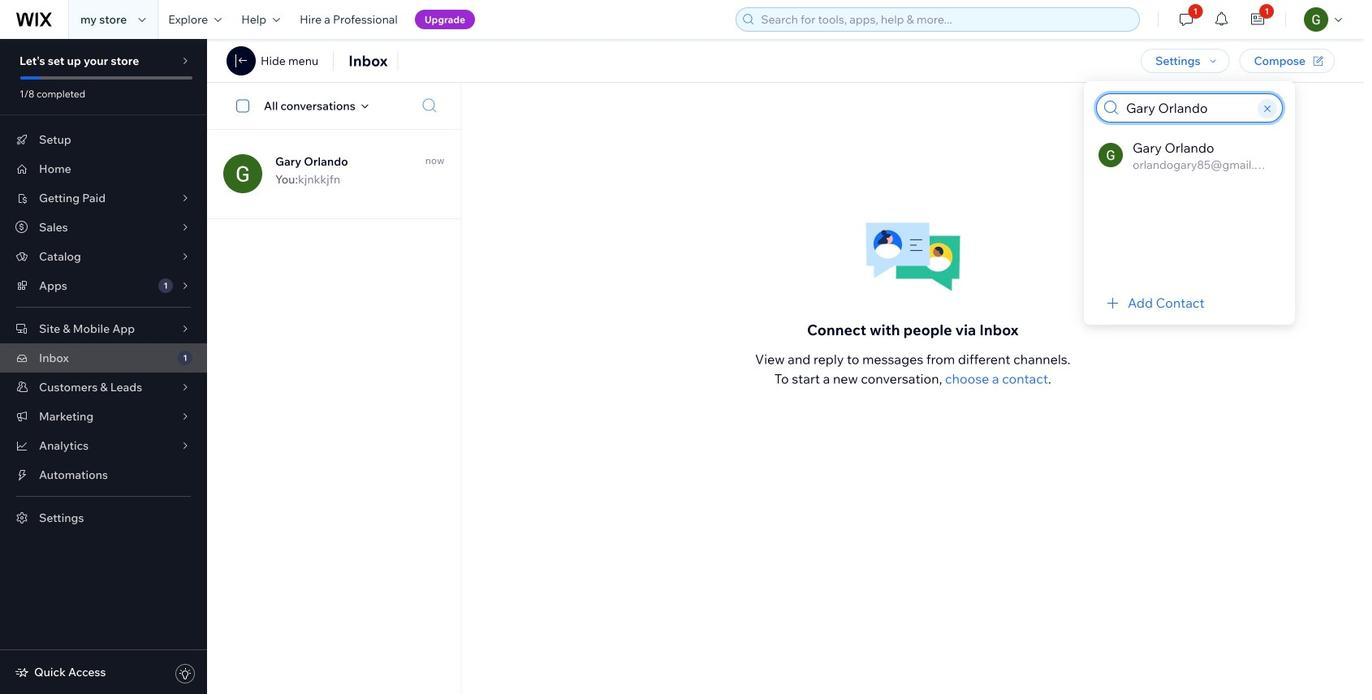 Task type: describe. For each thing, give the bounding box(es) containing it.
0 horizontal spatial gary orlando image
[[223, 154, 262, 193]]

sidebar element
[[0, 39, 207, 694]]

1 horizontal spatial gary orlando image
[[1099, 143, 1123, 167]]



Task type: vqa. For each thing, say whether or not it's contained in the screenshot.
'Upgrade'
no



Task type: locate. For each thing, give the bounding box(es) containing it.
gary orlando image
[[1099, 143, 1123, 167], [223, 154, 262, 193]]

Search... field
[[1122, 94, 1256, 122]]

None checkbox
[[227, 96, 264, 116]]

Search for tools, apps, help & more... field
[[756, 8, 1135, 31]]



